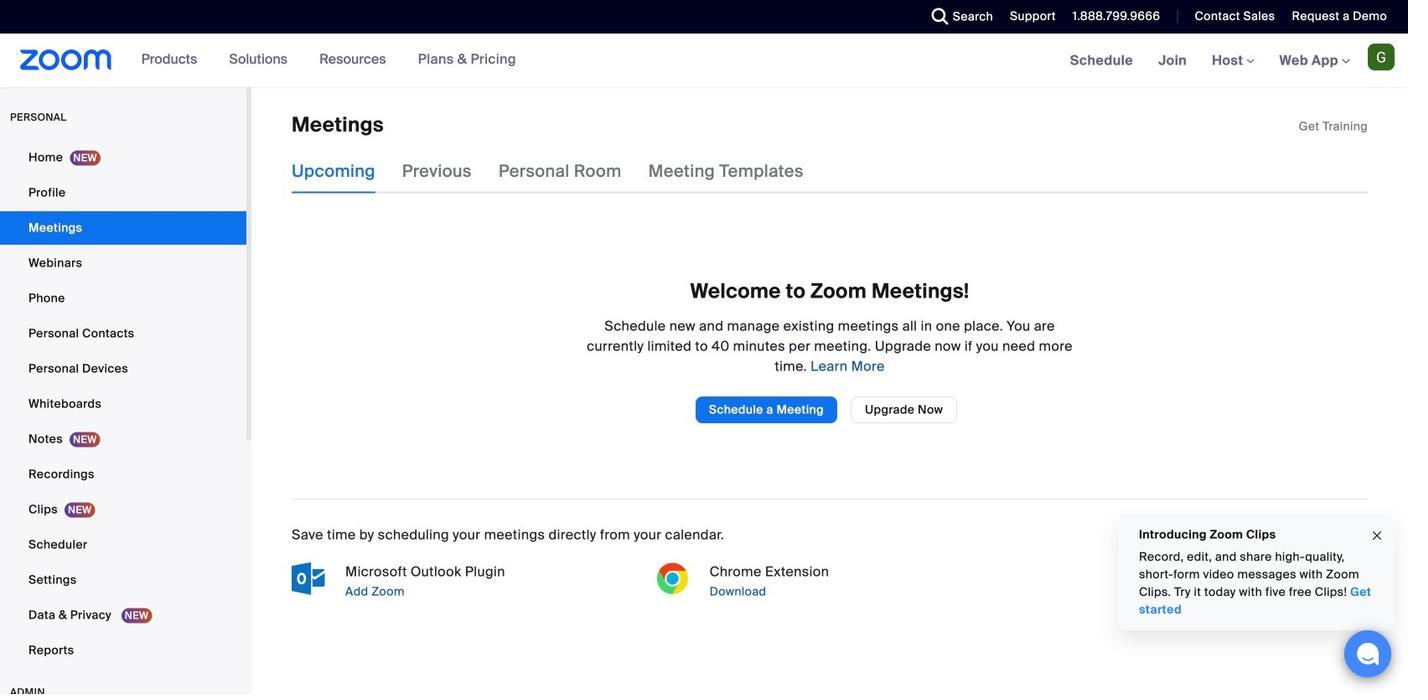 Task type: describe. For each thing, give the bounding box(es) containing it.
tabs of meeting tab list
[[292, 150, 831, 193]]



Task type: vqa. For each thing, say whether or not it's contained in the screenshot.
Personal Menu menu
yes



Task type: locate. For each thing, give the bounding box(es) containing it.
profile picture image
[[1368, 44, 1395, 70]]

application
[[1299, 118, 1368, 135]]

open chat image
[[1356, 642, 1380, 666], [1356, 642, 1380, 666]]

product information navigation
[[129, 34, 529, 87]]

zoom logo image
[[20, 49, 112, 70]]

meetings navigation
[[1058, 34, 1408, 88]]

banner
[[0, 34, 1408, 88]]

personal menu menu
[[0, 141, 246, 669]]

close image
[[1371, 526, 1384, 546]]



